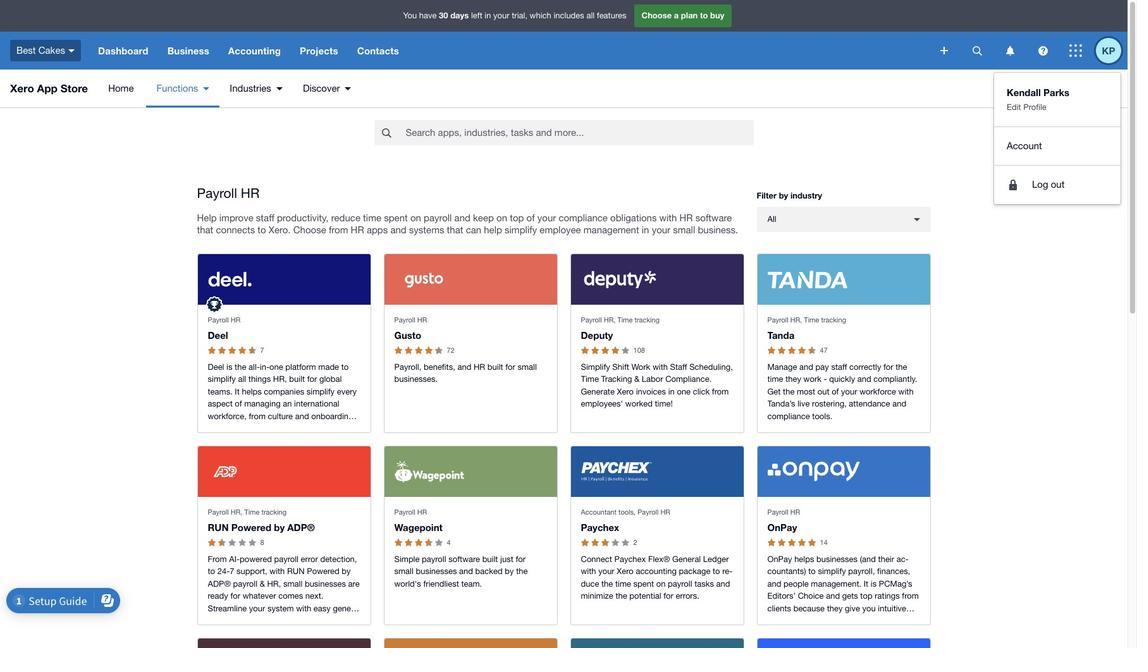 Task type: vqa. For each thing, say whether or not it's contained in the screenshot.
Payroll within the Payroll Hr Gusto
yes



Task type: locate. For each thing, give the bounding box(es) containing it.
0 vertical spatial support,
[[237, 567, 267, 576]]

0 horizontal spatial in
[[485, 11, 491, 20]]

from right click
[[712, 387, 729, 396]]

1 vertical spatial adp®
[[208, 579, 231, 589]]

0 vertical spatial spent
[[384, 212, 408, 223]]

adp® inside from ai-powered payroll error detection, to 24-7 support, with run powered by adp® payroll & hr, small businesses are ready for whatever comes next. streamline your system with easy general ledger mapping for pushing payroll trans actions from run or accountant connect℠ to xero.
[[208, 579, 231, 589]]

by inside from ai-powered payroll error detection, to 24-7 support, with run powered by adp® payroll & hr, small businesses are ready for whatever comes next. streamline your system with easy general ledger mapping for pushing payroll trans actions from run or accountant connect℠ to xero.
[[342, 567, 351, 576]]

for inside connect paychex flex® general ledger with your xero accounting package to re duce the time spent on payroll tasks and minimize the potential for errors.
[[664, 592, 674, 601]]

xero. down productivity,
[[269, 225, 291, 235]]

1 horizontal spatial all
[[587, 11, 595, 20]]

compliantly.
[[874, 375, 918, 384]]

0 vertical spatial deel
[[208, 330, 228, 341]]

to inside connect paychex flex® general ledger with your xero accounting package to re duce the time spent on payroll tasks and minimize the potential for errors.
[[713, 567, 720, 576]]

tracking
[[635, 316, 660, 324], [821, 316, 846, 324], [262, 508, 287, 516], [839, 629, 869, 638]]

in up time! on the bottom right of page
[[668, 387, 675, 396]]

1 vertical spatial paychex
[[615, 555, 646, 564]]

1 vertical spatial helps
[[795, 555, 814, 564]]

mapping
[[233, 616, 265, 626]]

tracking inside the payroll hr, time tracking run powered by adp®
[[262, 508, 287, 516]]

they
[[786, 375, 801, 384], [827, 604, 843, 613]]

2 onpay from the top
[[768, 555, 792, 564]]

xero down tracking
[[617, 387, 634, 396]]

7 up in-
[[260, 347, 264, 354]]

0 vertical spatial out
[[1051, 179, 1065, 190]]

or
[[276, 629, 283, 638]]

payroll up deel "link"
[[208, 316, 229, 324]]

kendall parks group
[[994, 73, 1121, 204]]

compliance inside manage and pay staff correctly for the time they work - quickly and compliantly. get the most out of your workforce with tanda's live rostering, attendance and compliance tools.
[[768, 412, 810, 421]]

powered inside the payroll hr, time tracking run powered by adp®
[[231, 522, 271, 533]]

xero down software,
[[786, 629, 803, 638]]

hr, up run powered by adp® link on the bottom left
[[231, 508, 242, 516]]

countants)
[[768, 555, 909, 576]]

live
[[798, 399, 810, 409]]

payroll down run powered by adp® app logo on the bottom left
[[208, 508, 229, 516]]

1 vertical spatial &
[[260, 579, 265, 589]]

0 horizontal spatial accountant
[[285, 629, 328, 638]]

connect℠
[[208, 641, 245, 648]]

1 deel from the top
[[208, 330, 228, 341]]

general
[[333, 604, 360, 613]]

0 horizontal spatial businesses
[[305, 579, 346, 589]]

tracking for tanda
[[821, 316, 846, 324]]

paychex down tools,
[[581, 522, 619, 533]]

menu containing home
[[96, 70, 362, 108]]

1 vertical spatial powered
[[307, 567, 340, 576]]

1 vertical spatial compliance
[[768, 412, 810, 421]]

worked
[[626, 399, 653, 409]]

on inside 'onpay helps businesses (and their ac countants) to simplify payroll, finances, and people management. it is pcmag's editors' choice and gets top ratings from clients because they give you intuitive software, hands-on support, and the very best xero and time tracking integrations.'
[[829, 616, 839, 626]]

time up get
[[768, 375, 783, 384]]

deel up teams.
[[208, 362, 224, 372]]

tracking down give
[[839, 629, 869, 638]]

1 horizontal spatial one
[[677, 387, 691, 396]]

get
[[768, 387, 781, 396]]

is
[[227, 362, 232, 372], [871, 579, 877, 589]]

powered
[[231, 522, 271, 533], [307, 567, 340, 576]]

gets
[[842, 592, 858, 601]]

0 vertical spatial powered
[[231, 522, 271, 533]]

1 vertical spatial built
[[289, 375, 305, 384]]

they inside 'onpay helps businesses (and their ac countants) to simplify payroll, finances, and people management. it is pcmag's editors' choice and gets top ratings from clients because they give you intuitive software, hands-on support, and the very best xero and time tracking integrations.'
[[827, 604, 843, 613]]

package
[[679, 567, 711, 576]]

1 vertical spatial top
[[861, 592, 873, 601]]

time down hands-
[[821, 629, 837, 638]]

intuitive
[[878, 604, 907, 613]]

adp®
[[287, 522, 315, 533], [208, 579, 231, 589]]

culture
[[268, 412, 293, 421]]

to right made
[[341, 362, 349, 372]]

run left 'or'
[[256, 629, 273, 638]]

simplify
[[581, 362, 610, 372]]

30
[[439, 10, 448, 20]]

powered inside from ai-powered payroll error detection, to 24-7 support, with run powered by adp® payroll & hr, small businesses are ready for whatever comes next. streamline your system with easy general ledger mapping for pushing payroll trans actions from run or accountant connect℠ to xero.
[[307, 567, 340, 576]]

re
[[723, 567, 733, 576]]

0 horizontal spatial compliance
[[559, 212, 608, 223]]

productivity,
[[277, 212, 329, 223]]

1 horizontal spatial powered
[[307, 567, 340, 576]]

the up integrations.
[[890, 616, 902, 626]]

1 horizontal spatial accountant
[[581, 508, 617, 516]]

0 vertical spatial apps
[[1091, 83, 1110, 93]]

0 horizontal spatial apps
[[367, 225, 388, 235]]

it down payroll,
[[864, 579, 869, 589]]

0 vertical spatial in
[[485, 11, 491, 20]]

and down correctly
[[858, 375, 872, 384]]

hr up gusto
[[417, 316, 427, 324]]

to
[[700, 10, 708, 20], [1037, 83, 1045, 93], [258, 225, 266, 235], [341, 362, 349, 372], [208, 424, 215, 433], [208, 567, 215, 576], [713, 567, 720, 576], [809, 567, 816, 576], [247, 641, 255, 648]]

2 deel from the top
[[208, 362, 224, 372]]

payroll inside payroll hr onpay
[[768, 508, 789, 516]]

run inside the payroll hr, time tracking run powered by adp®
[[208, 522, 229, 533]]

compliance.
[[666, 375, 712, 384]]

businesses inside from ai-powered payroll error detection, to 24-7 support, with run powered by adp® payroll & hr, small businesses are ready for whatever comes next. streamline your system with easy general ledger mapping for pushing payroll trans actions from run or accountant connect℠ to xero.
[[305, 579, 346, 589]]

from inside from ai-powered payroll error detection, to 24-7 support, with run powered by adp® payroll & hr, small businesses are ready for whatever comes next. streamline your system with easy general ledger mapping for pushing payroll trans actions from run or accountant connect℠ to xero.
[[237, 629, 254, 638]]

accountant up paychex link
[[581, 508, 617, 516]]

the left "all-" at the left bottom of page
[[235, 362, 246, 372]]

0 horizontal spatial software
[[449, 555, 480, 564]]

hr, up deputy link
[[604, 316, 616, 324]]

0 horizontal spatial &
[[260, 579, 265, 589]]

top right keep
[[510, 212, 524, 223]]

1 vertical spatial it
[[864, 579, 869, 589]]

0 horizontal spatial that
[[197, 225, 213, 235]]

your inside from ai-powered payroll error detection, to 24-7 support, with run powered by adp® payroll & hr, small businesses are ready for whatever comes next. streamline your system with easy general ledger mapping for pushing payroll trans actions from run or accountant connect℠ to xero.
[[249, 604, 265, 613]]

-
[[824, 375, 827, 384]]

1 horizontal spatial of
[[527, 212, 535, 223]]

0 vertical spatial staff
[[256, 212, 274, 223]]

small inside simple payroll software built just for small businesses and backed by the world's friendliest team.
[[394, 567, 414, 576]]

the inside "deel is the all-in-one platform made to simplify all things hr, built for global teams. it helps companies simplify every aspect of managing an international workforce, from culture and onboarding, to local payroll and compliance."
[[235, 362, 246, 372]]

built inside payroll, benefits, and hr built for small businesses.
[[488, 362, 503, 372]]

time inside manage and pay staff correctly for the time they work - quickly and compliantly. get the most out of your workforce with tanda's live rostering, attendance and compliance tools.
[[768, 375, 783, 384]]

2 vertical spatial of
[[235, 399, 242, 409]]

0 vertical spatial xero.
[[269, 225, 291, 235]]

go
[[1023, 83, 1035, 93]]

0 vertical spatial onpay
[[768, 522, 797, 533]]

0 vertical spatial it
[[235, 387, 240, 396]]

out right log
[[1051, 179, 1065, 190]]

1 horizontal spatial spent
[[634, 579, 654, 589]]

paychex inside accountant tools, payroll hr paychex
[[581, 522, 619, 533]]

and right benefits, at the left bottom of page
[[458, 362, 471, 372]]

simplify inside 'onpay helps businesses (and their ac countants) to simplify payroll, finances, and people management. it is pcmag's editors' choice and gets top ratings from clients because they give you intuitive software, hands-on support, and the very best xero and time tracking integrations.'
[[818, 567, 846, 576]]

payroll inside payroll hr gusto
[[394, 316, 415, 324]]

work
[[632, 362, 650, 372]]

pay
[[816, 362, 829, 372]]

0 horizontal spatial svg image
[[973, 46, 982, 55]]

time inside 'onpay helps businesses (and their ac countants) to simplify payroll, finances, and people management. it is pcmag's editors' choice and gets top ratings from clients because they give you intuitive software, hands-on support, and the very best xero and time tracking integrations.'
[[821, 629, 837, 638]]

1 vertical spatial staff
[[831, 362, 847, 372]]

time for deputy
[[618, 316, 633, 324]]

1 horizontal spatial &
[[634, 375, 640, 384]]

0 vertical spatial top
[[510, 212, 524, 223]]

xero. inside from ai-powered payroll error detection, to 24-7 support, with run powered by adp® payroll & hr, small businesses are ready for whatever comes next. streamline your system with easy general ledger mapping for pushing payroll trans actions from run or accountant connect℠ to xero.
[[257, 641, 276, 648]]

payroll inside payroll hr wagepoint
[[394, 508, 415, 516]]

menu
[[96, 70, 362, 108]]

time down simplify
[[581, 375, 599, 384]]

in-
[[260, 362, 269, 372]]

hr inside payroll hr gusto
[[417, 316, 427, 324]]

banner
[[0, 0, 1128, 204]]

payroll inside the payroll hr, time tracking run powered by adp®
[[208, 508, 229, 516]]

hr right obligations
[[680, 212, 693, 223]]

ai-
[[229, 555, 240, 564]]

whatever
[[243, 592, 276, 601]]

powered down the error
[[307, 567, 340, 576]]

attendance
[[849, 399, 890, 409]]

home button
[[96, 70, 146, 108]]

payroll up onpay link
[[768, 508, 789, 516]]

people
[[784, 579, 809, 589]]

all inside "deel is the all-in-one platform made to simplify all things hr, built for global teams. it helps companies simplify every aspect of managing an international workforce, from culture and onboarding, to local payroll and compliance."
[[238, 375, 246, 384]]

spent inside help improve staff productivity, reduce time spent on payroll and keep on top of your compliance obligations with hr software that connects to xero. choose from hr apps and systems that can help simplify employee management in your small business.
[[384, 212, 408, 223]]

1 vertical spatial xero.
[[257, 641, 276, 648]]

1 vertical spatial is
[[871, 579, 877, 589]]

and down hands-
[[805, 629, 819, 638]]

1 vertical spatial businesses
[[416, 567, 457, 576]]

time down tanda logo
[[804, 316, 819, 324]]

of up rostering,
[[832, 387, 839, 396]]

payroll for payroll hr deel
[[208, 316, 229, 324]]

a
[[674, 10, 679, 20]]

1 horizontal spatial svg image
[[1006, 46, 1014, 55]]

payroll inside connect paychex flex® general ledger with your xero accounting package to re duce the time spent on payroll tasks and minimize the potential for errors.
[[668, 579, 692, 589]]

time inside help improve staff productivity, reduce time spent on payroll and keep on top of your compliance obligations with hr software that connects to xero. choose from hr apps and systems that can help simplify employee management in your small business.
[[363, 212, 381, 223]]

the right backed
[[516, 567, 528, 576]]

software up business.
[[696, 212, 732, 223]]

hr right featured app image
[[231, 316, 241, 324]]

1 vertical spatial they
[[827, 604, 843, 613]]

hr, inside from ai-powered payroll error detection, to 24-7 support, with run powered by adp® payroll & hr, small businesses are ready for whatever comes next. streamline your system with easy general ledger mapping for pushing payroll trans actions from run or accountant connect℠ to xero.
[[267, 579, 281, 589]]

and inside simple payroll software built just for small businesses and backed by the world's friendliest team.
[[459, 567, 473, 576]]

with up the labor
[[653, 362, 668, 372]]

deputy
[[581, 330, 613, 341]]

deel
[[208, 330, 228, 341], [208, 362, 224, 372]]

time inside the payroll hr, time tracking deputy
[[618, 316, 633, 324]]

payroll for payroll hr gusto
[[394, 316, 415, 324]]

helps up people
[[795, 555, 814, 564]]

0 vertical spatial accountant
[[581, 508, 617, 516]]

your down connect
[[599, 567, 615, 576]]

all left features on the top right of the page
[[587, 11, 595, 20]]

tracking for deputy
[[635, 316, 660, 324]]

streamline
[[208, 604, 247, 613]]

your
[[493, 11, 510, 20], [538, 212, 556, 223], [652, 225, 671, 235], [841, 387, 858, 396], [599, 567, 615, 576], [249, 604, 265, 613]]

time right reduce
[[363, 212, 381, 223]]

1 onpay from the top
[[768, 522, 797, 533]]

0 horizontal spatial one
[[269, 362, 283, 372]]

time inside payroll hr, time tracking tanda
[[804, 316, 819, 324]]

payroll up deputy
[[581, 316, 602, 324]]

to right connects
[[258, 225, 266, 235]]

log out
[[1032, 179, 1065, 190]]

1 vertical spatial of
[[832, 387, 839, 396]]

the
[[235, 362, 246, 372], [896, 362, 907, 372], [783, 387, 795, 396], [516, 567, 528, 576], [602, 579, 613, 589], [616, 592, 627, 601], [890, 616, 902, 626]]

next.
[[305, 592, 324, 601]]

teams.
[[208, 387, 233, 396]]

software down 4
[[449, 555, 480, 564]]

1 vertical spatial out
[[818, 387, 830, 396]]

to left 24-
[[208, 567, 215, 576]]

0 vertical spatial one
[[269, 362, 283, 372]]

choose left a
[[642, 10, 672, 20]]

0 horizontal spatial spent
[[384, 212, 408, 223]]

7 down ai-
[[230, 567, 234, 576]]

featured app image
[[201, 292, 227, 317]]

and down management.
[[826, 592, 840, 601]]

hr,
[[604, 316, 616, 324], [791, 316, 802, 324], [273, 375, 287, 384], [231, 508, 242, 516], [267, 579, 281, 589]]

in right left on the top of the page
[[485, 11, 491, 20]]

your inside you have 30 days left in your trial, which includes all features
[[493, 11, 510, 20]]

hr right tools,
[[661, 508, 670, 516]]

2 horizontal spatial businesses
[[817, 555, 858, 564]]

all inside you have 30 days left in your trial, which includes all features
[[587, 11, 595, 20]]

hr, up the tanda link
[[791, 316, 802, 324]]

support, inside from ai-powered payroll error detection, to 24-7 support, with run powered by adp® payroll & hr, small businesses are ready for whatever comes next. streamline your system with easy general ledger mapping for pushing payroll trans actions from run or accountant connect℠ to xero.
[[237, 567, 267, 576]]

hr up wagepoint
[[417, 508, 427, 516]]

adp® up the error
[[287, 522, 315, 533]]

0 vertical spatial &
[[634, 375, 640, 384]]

simplify right help
[[505, 225, 537, 235]]

payroll right tools,
[[638, 508, 659, 516]]

employee
[[540, 225, 581, 235]]

0 horizontal spatial out
[[818, 387, 830, 396]]

in
[[485, 11, 491, 20], [642, 225, 649, 235], [668, 387, 675, 396]]

0 horizontal spatial all
[[238, 375, 246, 384]]

your left trial,
[[493, 11, 510, 20]]

deel app logo image
[[208, 272, 251, 287]]

tasks
[[695, 579, 714, 589]]

wagepoint app logo image
[[394, 461, 464, 482]]

simplify inside help improve staff productivity, reduce time spent on payroll and keep on top of your compliance obligations with hr software that connects to xero. choose from hr apps and systems that can help simplify employee management in your small business.
[[505, 225, 537, 235]]

svg image
[[973, 46, 982, 55], [1006, 46, 1014, 55]]

in inside you have 30 days left in your trial, which includes all features
[[485, 11, 491, 20]]

tracking for run powered by adp®
[[262, 508, 287, 516]]

reduce
[[331, 212, 361, 223]]

for inside simple payroll software built just for small businesses and backed by the world's friendliest team.
[[516, 555, 526, 564]]

your down obligations
[[652, 225, 671, 235]]

hr right benefits, at the left bottom of page
[[474, 362, 485, 372]]

apps inside help improve staff productivity, reduce time spent on payroll and keep on top of your compliance obligations with hr software that connects to xero. choose from hr apps and systems that can help simplify employee management in your small business.
[[367, 225, 388, 235]]

top inside 'onpay helps businesses (and their ac countants) to simplify payroll, finances, and people management. it is pcmag's editors' choice and gets top ratings from clients because they give you intuitive software, hands-on support, and the very best xero and time tracking integrations.'
[[861, 592, 873, 601]]

onpay link
[[768, 522, 797, 533]]

log
[[1032, 179, 1049, 190]]

1 horizontal spatial support,
[[841, 616, 872, 626]]

0 horizontal spatial top
[[510, 212, 524, 223]]

1 horizontal spatial software
[[696, 212, 732, 223]]

all
[[587, 11, 595, 20], [238, 375, 246, 384]]

choose down productivity,
[[293, 225, 326, 235]]

1 horizontal spatial run
[[256, 629, 273, 638]]

hr inside payroll hr wagepoint
[[417, 508, 427, 516]]

small inside from ai-powered payroll error detection, to 24-7 support, with run powered by adp® payroll & hr, small businesses are ready for whatever comes next. streamline your system with easy general ledger mapping for pushing payroll trans actions from run or accountant connect℠ to xero.
[[283, 579, 303, 589]]

apps right the connected
[[1091, 83, 1110, 93]]

1 horizontal spatial adp®
[[287, 522, 315, 533]]

small
[[673, 225, 695, 235], [518, 362, 537, 372], [394, 567, 414, 576], [283, 579, 303, 589]]

0 horizontal spatial they
[[786, 375, 801, 384]]

0 horizontal spatial run
[[208, 522, 229, 533]]

with right obligations
[[660, 212, 677, 223]]

apps
[[1091, 83, 1110, 93], [367, 225, 388, 235]]

payroll for payroll hr, time tracking run powered by adp®
[[208, 508, 229, 516]]

adp® up ready
[[208, 579, 231, 589]]

2 horizontal spatial in
[[668, 387, 675, 396]]

and up compliance.
[[295, 412, 309, 421]]

1 vertical spatial 7
[[230, 567, 234, 576]]

1 svg image from the left
[[973, 46, 982, 55]]

tracking up 108 on the right
[[635, 316, 660, 324]]

2 vertical spatial in
[[668, 387, 675, 396]]

and down workforce at the bottom right of the page
[[893, 399, 907, 409]]

helps down things
[[242, 387, 262, 396]]

backed
[[475, 567, 503, 576]]

paychex down 2 at right
[[615, 555, 646, 564]]

apps left systems
[[367, 225, 388, 235]]

tracking up run powered by adp® link on the bottom left
[[262, 508, 287, 516]]

compliance
[[559, 212, 608, 223], [768, 412, 810, 421]]

adp® inside the payroll hr, time tracking run powered by adp®
[[287, 522, 315, 533]]

and down re
[[716, 579, 730, 589]]

8
[[260, 539, 264, 547]]

built inside "deel is the all-in-one platform made to simplify all things hr, built for global teams. it helps companies simplify every aspect of managing an international workforce, from culture and onboarding, to local payroll and compliance."
[[289, 375, 305, 384]]

0 vertical spatial paychex
[[581, 522, 619, 533]]

comes
[[278, 592, 303, 601]]

1 horizontal spatial apps
[[1091, 83, 1110, 93]]

1 vertical spatial accountant
[[285, 629, 328, 638]]

deputy link
[[581, 330, 613, 341]]

None search field
[[374, 120, 754, 145]]

svg image
[[1070, 44, 1082, 57], [1038, 46, 1048, 55], [941, 47, 948, 54], [68, 49, 75, 52]]

0 vertical spatial software
[[696, 212, 732, 223]]

one up things
[[269, 362, 283, 372]]

payroll inside help improve staff productivity, reduce time spent on payroll and keep on top of your compliance obligations with hr software that connects to xero. choose from hr apps and systems that can help simplify employee management in your small business.
[[424, 212, 452, 223]]

0 vertical spatial compliance
[[559, 212, 608, 223]]

business
[[167, 45, 209, 56]]

flex®
[[648, 555, 670, 564]]

2 horizontal spatial of
[[832, 387, 839, 396]]

choose a plan to buy
[[642, 10, 725, 20]]

0 horizontal spatial powered
[[231, 522, 271, 533]]

2 vertical spatial built
[[482, 555, 498, 564]]

Search apps, industries, tasks and more... field
[[405, 121, 753, 145]]

support,
[[237, 567, 267, 576], [841, 616, 872, 626]]

business button
[[158, 32, 219, 70]]

1 vertical spatial software
[[449, 555, 480, 564]]

& down "work"
[[634, 375, 640, 384]]

all for all-
[[238, 375, 246, 384]]

xero. down 'or'
[[257, 641, 276, 648]]

it right teams.
[[235, 387, 240, 396]]

payroll inside the payroll hr, time tracking deputy
[[581, 316, 602, 324]]

staff
[[256, 212, 274, 223], [831, 362, 847, 372]]

1 vertical spatial onpay
[[768, 555, 792, 564]]

with down connect
[[581, 567, 596, 576]]

0 vertical spatial helps
[[242, 387, 262, 396]]

projects
[[300, 45, 338, 56]]

run up from
[[208, 522, 229, 533]]

and inside payroll, benefits, and hr built for small businesses.
[[458, 362, 471, 372]]

in down obligations
[[642, 225, 649, 235]]

0 vertical spatial choose
[[642, 10, 672, 20]]

1 vertical spatial apps
[[367, 225, 388, 235]]

xero.
[[269, 225, 291, 235], [257, 641, 276, 648]]

1 horizontal spatial in
[[642, 225, 649, 235]]

0 horizontal spatial helps
[[242, 387, 262, 396]]

best cakes button
[[0, 32, 89, 70]]

1 vertical spatial support,
[[841, 616, 872, 626]]

1 horizontal spatial staff
[[831, 362, 847, 372]]

world's
[[394, 579, 421, 589]]

tracking inside the payroll hr, time tracking deputy
[[635, 316, 660, 324]]

0 horizontal spatial support,
[[237, 567, 267, 576]]

0 vertical spatial 7
[[260, 347, 264, 354]]

1 vertical spatial in
[[642, 225, 649, 235]]

run down the error
[[287, 567, 305, 576]]

onpay inside payroll hr onpay
[[768, 522, 797, 533]]

they inside manage and pay staff correctly for the time they work - quickly and compliantly. get the most out of your workforce with tanda's live rostering, attendance and compliance tools.
[[786, 375, 801, 384]]

give
[[845, 604, 860, 613]]

payroll hr, time tracking run powered by adp®
[[208, 508, 315, 533]]

1 horizontal spatial that
[[447, 225, 463, 235]]

0 vertical spatial is
[[227, 362, 232, 372]]

finances,
[[877, 567, 911, 576]]

the up tanda's
[[783, 387, 795, 396]]

0 horizontal spatial is
[[227, 362, 232, 372]]

accountant
[[581, 508, 617, 516], [285, 629, 328, 638]]

correctly
[[850, 362, 881, 372]]

built down platform
[[289, 375, 305, 384]]

to right 'go'
[[1037, 83, 1045, 93]]

go to connected apps link
[[1016, 78, 1118, 99]]

tracking up 47
[[821, 316, 846, 324]]

0 vertical spatial businesses
[[817, 555, 858, 564]]

for
[[506, 362, 516, 372], [884, 362, 894, 372], [307, 375, 317, 384], [516, 555, 526, 564], [230, 592, 240, 601], [664, 592, 674, 601], [268, 616, 278, 626]]

payroll right local
[[237, 424, 261, 433]]

businesses.
[[394, 375, 438, 384]]

payroll,
[[394, 362, 422, 372]]

gusto
[[394, 330, 421, 341]]

businesses inside simple payroll software built just for small businesses and backed by the world's friendliest team.
[[416, 567, 457, 576]]

to up people
[[809, 567, 816, 576]]

payroll up systems
[[424, 212, 452, 223]]

to inside 'link'
[[1037, 83, 1045, 93]]

tanda
[[768, 330, 795, 341]]

1 vertical spatial one
[[677, 387, 691, 396]]

from down reduce
[[329, 225, 348, 235]]

your inside connect paychex flex® general ledger with your xero accounting package to re duce the time spent on payroll tasks and minimize the potential for errors.
[[599, 567, 615, 576]]

& inside simplify shift work with staff scheduling, time tracking & labor compliance. generate xero invoices in one click from employees' worked time!
[[634, 375, 640, 384]]

invoices
[[636, 387, 666, 396]]

best
[[16, 45, 36, 56]]

of inside help improve staff productivity, reduce time spent on payroll and keep on top of your compliance obligations with hr software that connects to xero. choose from hr apps and systems that can help simplify employee management in your small business.
[[527, 212, 535, 223]]

0 horizontal spatial staff
[[256, 212, 274, 223]]

tracking inside payroll hr, time tracking tanda
[[821, 316, 846, 324]]

0 vertical spatial run
[[208, 522, 229, 533]]

from down managing
[[249, 412, 266, 421]]

0 horizontal spatial it
[[235, 387, 240, 396]]

1 vertical spatial choose
[[293, 225, 326, 235]]

1 vertical spatial spent
[[634, 579, 654, 589]]

payroll for payroll hr wagepoint
[[394, 508, 415, 516]]

helps inside 'onpay helps businesses (and their ac countants) to simplify payroll, finances, and people management. it is pcmag's editors' choice and gets top ratings from clients because they give you intuitive software, hands-on support, and the very best xero and time tracking integrations.'
[[795, 555, 814, 564]]

payroll up errors.
[[668, 579, 692, 589]]

most
[[797, 387, 815, 396]]

0 horizontal spatial adp®
[[208, 579, 231, 589]]

1 horizontal spatial top
[[861, 592, 873, 601]]

time inside the payroll hr, time tracking run powered by adp®
[[244, 508, 260, 516]]



Task type: describe. For each thing, give the bounding box(es) containing it.
support, inside 'onpay helps businesses (and their ac countants) to simplify payroll, finances, and people management. it is pcmag's editors' choice and gets top ratings from clients because they give you intuitive software, hands-on support, and the very best xero and time tracking integrations.'
[[841, 616, 872, 626]]

all
[[768, 215, 777, 224]]

payroll hr
[[197, 185, 260, 201]]

ratings
[[875, 592, 900, 601]]

run powered by adp® link
[[208, 522, 315, 533]]

help
[[197, 212, 217, 223]]

contacts button
[[348, 32, 409, 70]]

all for days
[[587, 11, 595, 20]]

from ai-powered payroll error detection, to 24-7 support, with run powered by adp® payroll & hr, small businesses are ready for whatever comes next. streamline your system with easy general ledger mapping for pushing payroll trans actions from run or accountant connect℠ to xero.
[[208, 555, 360, 648]]

local
[[217, 424, 235, 433]]

account link
[[994, 133, 1121, 159]]

in inside help improve staff productivity, reduce time spent on payroll and keep on top of your compliance obligations with hr software that connects to xero. choose from hr apps and systems that can help simplify employee management in your small business.
[[642, 225, 649, 235]]

made
[[318, 362, 339, 372]]

things
[[248, 375, 271, 384]]

to down the mapping
[[247, 641, 255, 648]]

features
[[597, 11, 627, 20]]

hr down reduce
[[351, 225, 364, 235]]

deel inside "deel is the all-in-one platform made to simplify all things hr, built for global teams. it helps companies simplify every aspect of managing an international workforce, from culture and onboarding, to local payroll and compliance."
[[208, 362, 224, 372]]

accounting
[[228, 45, 281, 56]]

of inside "deel is the all-in-one platform made to simplify all things hr, built for global teams. it helps companies simplify every aspect of managing an international workforce, from culture and onboarding, to local payroll and compliance."
[[235, 399, 242, 409]]

with up pushing
[[296, 604, 311, 613]]

with down powered
[[270, 567, 285, 576]]

time!
[[655, 399, 673, 409]]

and inside connect paychex flex® general ledger with your xero accounting package to re duce the time spent on payroll tasks and minimize the potential for errors.
[[716, 579, 730, 589]]

deputy logo image
[[581, 269, 660, 290]]

one inside "deel is the all-in-one platform made to simplify all things hr, built for global teams. it helps companies simplify every aspect of managing an international workforce, from culture and onboarding, to local payroll and compliance."
[[269, 362, 283, 372]]

small inside payroll, benefits, and hr built for small businesses.
[[518, 362, 537, 372]]

app
[[37, 82, 58, 95]]

log out link
[[994, 172, 1121, 198]]

hr inside payroll hr onpay
[[791, 508, 800, 516]]

out inside the kendall parks group
[[1051, 179, 1065, 190]]

cakes
[[38, 45, 65, 56]]

duce
[[581, 567, 733, 589]]

industry
[[791, 190, 822, 200]]

deel is the all-in-one platform made to simplify all things hr, built for global teams. it helps companies simplify every aspect of managing an international workforce, from culture and onboarding, to local payroll and compliance.
[[208, 362, 357, 433]]

7 inside from ai-powered payroll error detection, to 24-7 support, with run powered by adp® payroll & hr, small businesses are ready for whatever comes next. streamline your system with easy general ledger mapping for pushing payroll trans actions from run or accountant connect℠ to xero.
[[230, 567, 234, 576]]

connect paychex flex® general ledger with your xero accounting package to re duce the time spent on payroll tasks and minimize the potential for errors.
[[581, 555, 733, 601]]

with inside simplify shift work with staff scheduling, time tracking & labor compliance. generate xero invoices in one click from employees' worked time!
[[653, 362, 668, 372]]

help
[[484, 225, 502, 235]]

friendliest
[[423, 579, 459, 589]]

the inside 'onpay helps businesses (and their ac countants) to simplify payroll, finances, and people management. it is pcmag's editors' choice and gets top ratings from clients because they give you intuitive software, hands-on support, and the very best xero and time tracking integrations.'
[[890, 616, 902, 626]]

systems
[[409, 225, 444, 235]]

just
[[500, 555, 514, 564]]

gusto logo image image
[[394, 269, 454, 290]]

powered
[[240, 555, 272, 564]]

clients
[[768, 604, 791, 613]]

1 horizontal spatial choose
[[642, 10, 672, 20]]

payroll inside "deel is the all-in-one platform made to simplify all things hr, built for global teams. it helps companies simplify every aspect of managing an international workforce, from culture and onboarding, to local payroll and compliance."
[[237, 424, 261, 433]]

payroll left the error
[[274, 555, 299, 564]]

tanda logo image
[[768, 271, 847, 288]]

software inside simple payroll software built just for small businesses and backed by the world's friendliest team.
[[449, 555, 480, 564]]

payroll inside simple payroll software built just for small businesses and backed by the world's friendliest team.
[[422, 555, 446, 564]]

hr up improve
[[241, 185, 260, 201]]

banner containing kp
[[0, 0, 1128, 204]]

obligations
[[610, 212, 657, 223]]

payroll for payroll hr, time tracking tanda
[[768, 316, 789, 324]]

pcmag's
[[879, 579, 913, 589]]

connected
[[1047, 83, 1089, 93]]

staff inside manage and pay staff correctly for the time they work - quickly and compliantly. get the most out of your workforce with tanda's live rostering, attendance and compliance tools.
[[831, 362, 847, 372]]

an
[[283, 399, 292, 409]]

with inside manage and pay staff correctly for the time they work - quickly and compliantly. get the most out of your workforce with tanda's live rostering, attendance and compliance tools.
[[899, 387, 914, 396]]

tools.
[[812, 412, 833, 421]]

labor
[[642, 375, 663, 384]]

kendall parks list box
[[994, 73, 1121, 204]]

paychex app logo image
[[581, 461, 652, 482]]

payroll hr, time tracking deputy
[[581, 316, 660, 341]]

are
[[348, 579, 360, 589]]

compliance.
[[280, 424, 324, 433]]

time inside simplify shift work with staff scheduling, time tracking & labor compliance. generate xero invoices in one click from employees' worked time!
[[581, 375, 599, 384]]

potential
[[630, 592, 661, 601]]

filter by industry
[[757, 190, 822, 200]]

and up can
[[455, 212, 471, 223]]

every
[[337, 387, 357, 396]]

software inside help improve staff productivity, reduce time spent on payroll and keep on top of your compliance obligations with hr software that connects to xero. choose from hr apps and systems that can help simplify employee management in your small business.
[[696, 212, 732, 223]]

easy
[[314, 604, 331, 613]]

simple payroll software built just for small businesses and backed by the world's friendliest team.
[[394, 555, 528, 589]]

tracking inside 'onpay helps businesses (and their ac countants) to simplify payroll, finances, and people management. it is pcmag's editors' choice and gets top ratings from clients because they give you intuitive software, hands-on support, and the very best xero and time tracking integrations.'
[[839, 629, 869, 638]]

it inside "deel is the all-in-one platform made to simplify all things hr, built for global teams. it helps companies simplify every aspect of managing an international workforce, from culture and onboarding, to local payroll and compliance."
[[235, 387, 240, 396]]

and up work
[[800, 362, 813, 372]]

2 horizontal spatial run
[[287, 567, 305, 576]]

is inside "deel is the all-in-one platform made to simplify all things hr, built for global teams. it helps companies simplify every aspect of managing an international workforce, from culture and onboarding, to local payroll and compliance."
[[227, 362, 232, 372]]

businesses inside 'onpay helps businesses (and their ac countants) to simplify payroll, finances, and people management. it is pcmag's editors' choice and gets top ratings from clients because they give you intuitive software, hands-on support, and the very best xero and time tracking integrations.'
[[817, 555, 858, 564]]

built inside simple payroll software built just for small businesses and backed by the world's friendliest team.
[[482, 555, 498, 564]]

platform
[[285, 362, 316, 372]]

general
[[672, 555, 701, 564]]

payroll hr wagepoint
[[394, 508, 443, 533]]

kendall
[[1007, 87, 1041, 98]]

and left systems
[[391, 225, 407, 235]]

run powered by adp® app logo image
[[208, 461, 242, 482]]

hr, for tanda
[[791, 316, 802, 324]]

hr inside accountant tools, payroll hr paychex
[[661, 508, 670, 516]]

store
[[61, 82, 88, 95]]

helps inside "deel is the all-in-one platform made to simplify all things hr, built for global teams. it helps companies simplify every aspect of managing an international workforce, from culture and onboarding, to local payroll and compliance."
[[242, 387, 262, 396]]

and up the editors'
[[768, 579, 782, 589]]

the up compliantly.
[[896, 362, 907, 372]]

svg image inside best cakes popup button
[[68, 49, 75, 52]]

apps inside go to connected apps 'link'
[[1091, 83, 1110, 93]]

buy
[[710, 10, 725, 20]]

can
[[466, 225, 481, 235]]

deel inside payroll hr deel
[[208, 330, 228, 341]]

time for run powered by adp®
[[244, 508, 260, 516]]

hr, inside "deel is the all-in-one platform made to simplify all things hr, built for global teams. it helps companies simplify every aspect of managing an international workforce, from culture and onboarding, to local payroll and compliance."
[[273, 375, 287, 384]]

projects button
[[290, 32, 348, 70]]

the inside simple payroll software built just for small businesses and backed by the world's friendliest team.
[[516, 567, 528, 576]]

your up employee
[[538, 212, 556, 223]]

paychex inside connect paychex flex® general ledger with your xero accounting package to re duce the time spent on payroll tasks and minimize the potential for errors.
[[615, 555, 646, 564]]

hr, for deputy
[[604, 316, 616, 324]]

payroll up whatever
[[233, 579, 257, 589]]

international
[[294, 399, 339, 409]]

payroll down easy
[[311, 616, 336, 626]]

kendall parks edit profile
[[1007, 87, 1070, 112]]

click
[[693, 387, 710, 396]]

payroll, benefits, and hr built for small businesses.
[[394, 362, 537, 384]]

and down the intuitive
[[874, 616, 888, 626]]

payroll hr onpay
[[768, 508, 800, 533]]

from inside simplify shift work with staff scheduling, time tracking & labor compliance. generate xero invoices in one click from employees' worked time!
[[712, 387, 729, 396]]

errors.
[[676, 592, 700, 601]]

hr inside payroll hr deel
[[231, 316, 241, 324]]

out inside manage and pay staff correctly for the time they work - quickly and compliantly. get the most out of your workforce with tanda's live rostering, attendance and compliance tools.
[[818, 387, 830, 396]]

business.
[[698, 225, 738, 235]]

spent inside connect paychex flex® general ledger with your xero accounting package to re duce the time spent on payroll tasks and minimize the potential for errors.
[[634, 579, 654, 589]]

connects
[[216, 225, 255, 235]]

time for tanda
[[804, 316, 819, 324]]

go to connected apps
[[1023, 83, 1110, 93]]

functions
[[157, 83, 198, 94]]

the left potential
[[616, 592, 627, 601]]

by inside simple payroll software built just for small businesses and backed by the world's friendliest team.
[[505, 567, 514, 576]]

ready
[[208, 592, 228, 601]]

all-
[[249, 362, 260, 372]]

your inside manage and pay staff correctly for the time they work - quickly and compliantly. get the most out of your workforce with tanda's live rostering, attendance and compliance tools.
[[841, 387, 858, 396]]

24-
[[217, 567, 230, 576]]

edit
[[1007, 102, 1021, 112]]

& inside from ai-powered payroll error detection, to 24-7 support, with run powered by adp® payroll & hr, small businesses are ready for whatever comes next. streamline your system with easy general ledger mapping for pushing payroll trans actions from run or accountant connect℠ to xero.
[[260, 579, 265, 589]]

from inside help improve staff productivity, reduce time spent on payroll and keep on top of your compliance obligations with hr software that connects to xero. choose from hr apps and systems that can help simplify employee management in your small business.
[[329, 225, 348, 235]]

tanda's
[[768, 399, 796, 409]]

industries button
[[220, 70, 293, 108]]

with inside connect paychex flex® general ledger with your xero accounting package to re duce the time spent on payroll tasks and minimize the potential for errors.
[[581, 567, 596, 576]]

xero inside connect paychex flex® general ledger with your xero accounting package to re duce the time spent on payroll tasks and minimize the potential for errors.
[[617, 567, 634, 576]]

employees'
[[581, 399, 623, 409]]

payroll hr deel
[[208, 316, 241, 341]]

1 that from the left
[[197, 225, 213, 235]]

compliance inside help improve staff productivity, reduce time spent on payroll and keep on top of your compliance obligations with hr software that connects to xero. choose from hr apps and systems that can help simplify employee management in your small business.
[[559, 212, 608, 223]]

time inside connect paychex flex® general ledger with your xero accounting package to re duce the time spent on payroll tasks and minimize the potential for errors.
[[615, 579, 631, 589]]

with inside help improve staff productivity, reduce time spent on payroll and keep on top of your compliance obligations with hr software that connects to xero. choose from hr apps and systems that can help simplify employee management in your small business.
[[660, 212, 677, 223]]

trial,
[[512, 11, 528, 20]]

is inside 'onpay helps businesses (and their ac countants) to simplify payroll, finances, and people management. it is pcmag's editors' choice and gets top ratings from clients because they give you intuitive software, hands-on support, and the very best xero and time tracking integrations.'
[[871, 579, 877, 589]]

to left buy
[[700, 10, 708, 20]]

keep
[[473, 212, 494, 223]]

onpay app logo image
[[768, 462, 860, 482]]

ledger
[[703, 555, 729, 564]]

contacts
[[357, 45, 399, 56]]

from inside 'onpay helps businesses (and their ac countants) to simplify payroll, finances, and people management. it is pcmag's editors' choice and gets top ratings from clients because they give you intuitive software, hands-on support, and the very best xero and time tracking integrations.'
[[902, 592, 919, 601]]

in inside simplify shift work with staff scheduling, time tracking & labor compliance. generate xero invoices in one click from employees' worked time!
[[668, 387, 675, 396]]

accountant inside from ai-powered payroll error detection, to 24-7 support, with run powered by adp® payroll & hr, small businesses are ready for whatever comes next. streamline your system with easy general ledger mapping for pushing payroll trans actions from run or accountant connect℠ to xero.
[[285, 629, 328, 638]]

to left local
[[208, 424, 215, 433]]

xero. inside help improve staff productivity, reduce time spent on payroll and keep on top of your compliance obligations with hr software that connects to xero. choose from hr apps and systems that can help simplify employee management in your small business.
[[269, 225, 291, 235]]

for inside manage and pay staff correctly for the time they work - quickly and compliantly. get the most out of your workforce with tanda's live rostering, attendance and compliance tools.
[[884, 362, 894, 372]]

includes
[[554, 11, 584, 20]]

payroll for payroll hr, time tracking deputy
[[581, 316, 602, 324]]

choose inside help improve staff productivity, reduce time spent on payroll and keep on top of your compliance obligations with hr software that connects to xero. choose from hr apps and systems that can help simplify employee management in your small business.
[[293, 225, 326, 235]]

help improve staff productivity, reduce time spent on payroll and keep on top of your compliance obligations with hr software that connects to xero. choose from hr apps and systems that can help simplify employee management in your small business.
[[197, 212, 738, 235]]

2 svg image from the left
[[1006, 46, 1014, 55]]

actions
[[208, 616, 360, 638]]

the up minimize
[[602, 579, 613, 589]]

hr inside payroll, benefits, and hr built for small businesses.
[[474, 362, 485, 372]]

for inside payroll, benefits, and hr built for small businesses.
[[506, 362, 516, 372]]

staff inside help improve staff productivity, reduce time spent on payroll and keep on top of your compliance obligations with hr software that connects to xero. choose from hr apps and systems that can help simplify employee management in your small business.
[[256, 212, 274, 223]]

payroll inside accountant tools, payroll hr paychex
[[638, 508, 659, 516]]

wagepoint
[[394, 522, 443, 533]]

from
[[208, 555, 227, 564]]

xero left app
[[10, 82, 34, 95]]

1 horizontal spatial 7
[[260, 347, 264, 354]]

by inside the payroll hr, time tracking run powered by adp®
[[274, 522, 285, 533]]

2 vertical spatial run
[[256, 629, 273, 638]]

2 that from the left
[[447, 225, 463, 235]]

and down culture
[[264, 424, 277, 433]]

companies
[[264, 387, 304, 396]]

accountant inside accountant tools, payroll hr paychex
[[581, 508, 617, 516]]

on inside connect paychex flex® general ledger with your xero accounting package to re duce the time spent on payroll tasks and minimize the potential for errors.
[[656, 579, 666, 589]]

108
[[634, 347, 645, 354]]

one inside simplify shift work with staff scheduling, time tracking & labor compliance. generate xero invoices in one click from employees' worked time!
[[677, 387, 691, 396]]

xero inside simplify shift work with staff scheduling, time tracking & labor compliance. generate xero invoices in one click from employees' worked time!
[[617, 387, 634, 396]]

simplify up international
[[307, 387, 335, 396]]

choice
[[798, 592, 824, 601]]

simplify up teams.
[[208, 375, 236, 384]]

aspect
[[208, 399, 233, 409]]

it inside 'onpay helps businesses (and their ac countants) to simplify payroll, finances, and people management. it is pcmag's editors' choice and gets top ratings from clients because they give you intuitive software, hands-on support, and the very best xero and time tracking integrations.'
[[864, 579, 869, 589]]

from inside "deel is the all-in-one platform made to simplify all things hr, built for global teams. it helps companies simplify every aspect of managing an international workforce, from culture and onboarding, to local payroll and compliance."
[[249, 412, 266, 421]]

team.
[[461, 579, 482, 589]]

error
[[301, 555, 318, 564]]

for inside "deel is the all-in-one platform made to simplify all things hr, built for global teams. it helps companies simplify every aspect of managing an international workforce, from culture and onboarding, to local payroll and compliance."
[[307, 375, 317, 384]]

hr, for run powered by adp®
[[231, 508, 242, 516]]

payroll hr, time tracking tanda
[[768, 316, 846, 341]]

payroll for payroll hr
[[197, 185, 237, 201]]

xero inside 'onpay helps businesses (and their ac countants) to simplify payroll, finances, and people management. it is pcmag's editors' choice and gets top ratings from clients because they give you intuitive software, hands-on support, and the very best xero and time tracking integrations.'
[[786, 629, 803, 638]]

payroll for payroll hr onpay
[[768, 508, 789, 516]]

to inside 'onpay helps businesses (and their ac countants) to simplify payroll, finances, and people management. it is pcmag's editors' choice and gets top ratings from clients because they give you intuitive software, hands-on support, and the very best xero and time tracking integrations.'
[[809, 567, 816, 576]]



